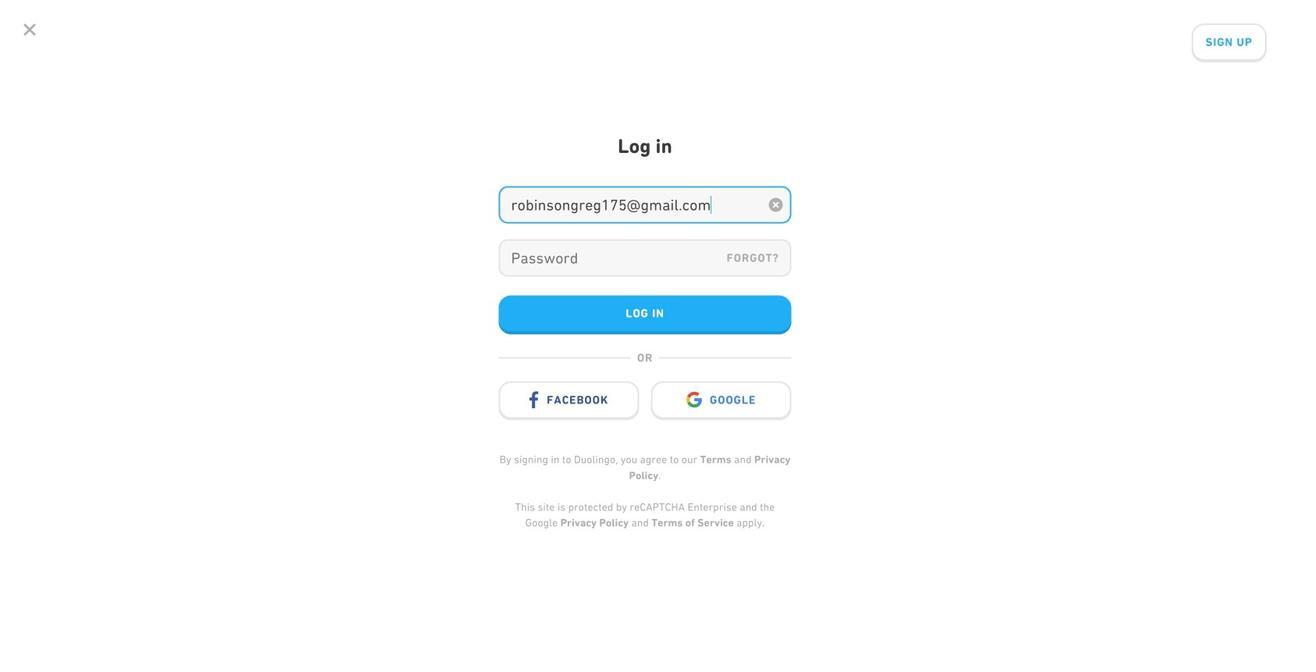Task type: describe. For each thing, give the bounding box(es) containing it.
Email or username text field
[[500, 188, 765, 222]]

Password password field
[[500, 241, 725, 275]]



Task type: vqa. For each thing, say whether or not it's contained in the screenshot.
w at the top left
no



